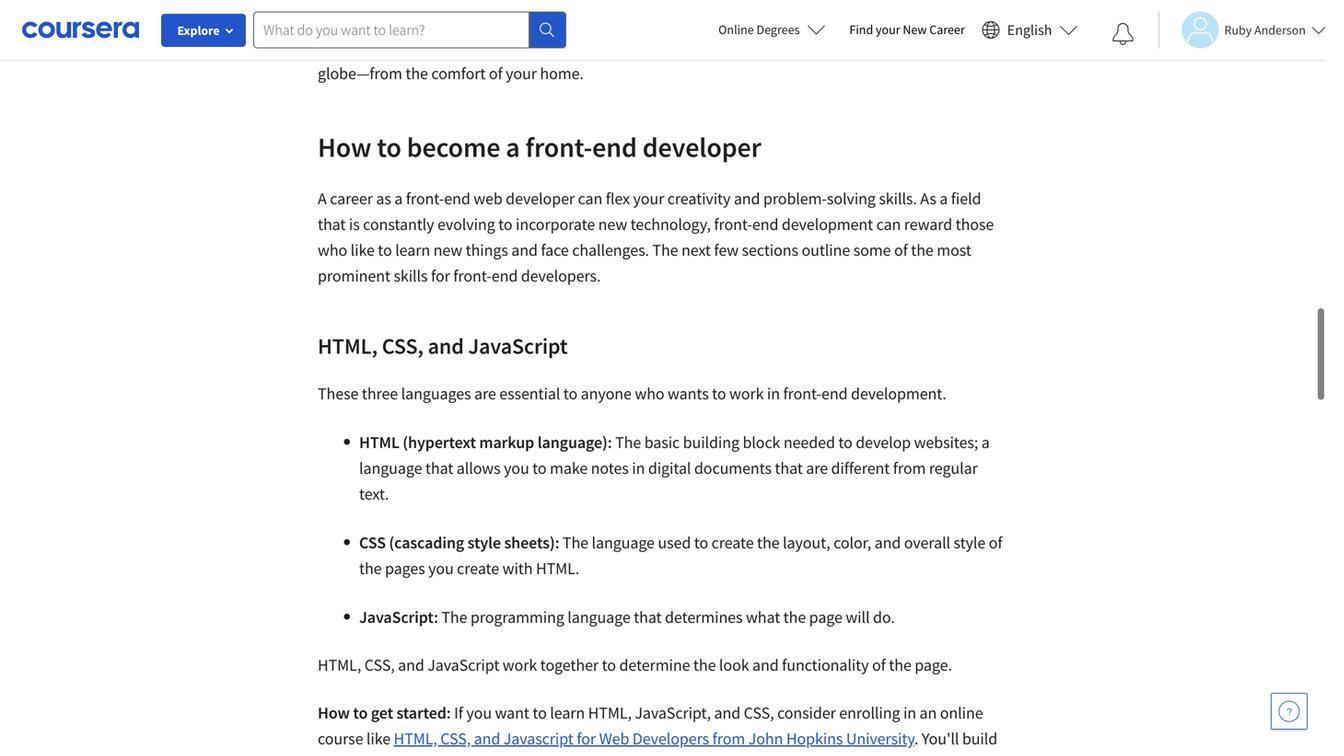 Task type: locate. For each thing, give the bounding box(es) containing it.
0 vertical spatial are
[[474, 384, 496, 404]]

2 how from the top
[[318, 703, 350, 724]]

can left flex
[[578, 188, 603, 209]]

in inside if you want to learn html, javascript, and css, consider enrolling in an online course like
[[904, 703, 917, 724]]

1 vertical spatial can
[[578, 188, 603, 209]]

developer
[[385, 37, 454, 58], [643, 130, 762, 164], [506, 188, 575, 209]]

the down technology,
[[653, 240, 678, 261]]

essential
[[499, 384, 560, 404]]

in left an
[[904, 703, 917, 724]]

1 horizontal spatial you
[[466, 703, 492, 724]]

2 vertical spatial html,
[[588, 703, 632, 724]]

problem-
[[764, 188, 827, 209]]

html, inside if you want to learn html, javascript, and css, consider enrolling in an online course like
[[588, 703, 632, 724]]

None search field
[[253, 12, 566, 48]]

the left computer-
[[318, 12, 344, 32]]

1 horizontal spatial are
[[806, 458, 828, 479]]

some
[[854, 240, 891, 261]]

0 vertical spatial in
[[767, 384, 780, 404]]

the left the job
[[527, 12, 550, 32]]

1 vertical spatial like
[[367, 729, 391, 749]]

a career as a front-end web developer can flex your creativity and problem-solving skills. as a field that is constantly evolving to incorporate new technology, front-end development can reward those who like to learn new things and face challenges. the next few sections outline some of the most prominent skills for front-end developers.
[[318, 188, 994, 286]]

the down reward
[[911, 240, 934, 261]]

style
[[468, 533, 501, 554], [954, 533, 986, 554]]

0 vertical spatial new
[[598, 214, 627, 235]]

like down 'get'
[[367, 729, 391, 749]]

can
[[458, 37, 482, 58], [578, 188, 603, 209], [877, 214, 901, 235]]

1 vertical spatial new
[[433, 240, 463, 261]]

end up flex
[[592, 130, 637, 164]]

online
[[719, 21, 754, 38]]

also
[[578, 12, 606, 32]]

What do you want to learn? text field
[[253, 12, 530, 48]]

being
[[942, 12, 981, 32]]

in up block
[[767, 384, 780, 404]]

create
[[712, 533, 754, 554], [457, 559, 499, 579]]

you inside if you want to learn html, javascript, and css, consider enrolling in an online course like
[[466, 703, 492, 724]]

1 horizontal spatial developer
[[506, 188, 575, 209]]

determines
[[665, 607, 743, 628]]

of right some
[[894, 240, 908, 261]]

your down mean at the left top of page
[[506, 63, 537, 84]]

css, left consider
[[744, 703, 774, 724]]

do.
[[873, 607, 895, 628]]

the up notes
[[615, 432, 641, 453]]

0 horizontal spatial who
[[318, 240, 347, 261]]

globe—from
[[318, 63, 402, 84]]

regular
[[929, 458, 978, 479]]

with
[[503, 559, 533, 579]]

of up mean at the left top of page
[[510, 12, 524, 32]]

0 vertical spatial like
[[351, 240, 375, 261]]

language inside language used to create the layout, color, and overall style of the pages you create with html.
[[592, 533, 655, 554]]

like inside if you want to learn html, javascript, and css, consider enrolling in an online course like
[[367, 729, 391, 749]]

how to get started:
[[318, 703, 454, 724]]

1 vertical spatial language
[[592, 533, 655, 554]]

and inside language used to create the layout, color, and overall style of the pages you create with html.
[[875, 533, 901, 554]]

developer inside the computer-heavy nature of the job also means plenty of opportunities to work remotely. being a front-end developer can mean being able to work for companies across the country—or even the globe—from the comfort of your home.
[[385, 37, 454, 58]]

are inside "the basic building block needed to develop websites; a language that allows you to make notes in digital documents that are different from regular text."
[[806, 458, 828, 479]]

new down evolving
[[433, 240, 463, 261]]

started:
[[397, 703, 451, 724]]

(cascading
[[389, 533, 464, 554]]

0 vertical spatial for
[[657, 37, 676, 58]]

functionality
[[782, 655, 869, 676]]

being
[[527, 37, 566, 58]]

anderson
[[1255, 22, 1306, 38]]

and down look
[[714, 703, 741, 724]]

language down html
[[359, 458, 422, 479]]

different
[[831, 458, 890, 479]]

in
[[767, 384, 780, 404], [632, 458, 645, 479], [904, 703, 917, 724]]

opportunities
[[722, 12, 815, 32]]

0 horizontal spatial style
[[468, 533, 501, 554]]

1 vertical spatial create
[[457, 559, 499, 579]]

1 horizontal spatial for
[[657, 37, 676, 58]]

create right used
[[712, 533, 754, 554]]

1 horizontal spatial learn
[[550, 703, 585, 724]]

the inside a career as a front-end web developer can flex your creativity and problem-solving skills. as a field that is constantly evolving to incorporate new technology, front-end development can reward those who like to learn new things and face challenges. the next few sections outline some of the most prominent skills for front-end developers.
[[653, 240, 678, 261]]

learn up skills
[[395, 240, 430, 261]]

0 horizontal spatial are
[[474, 384, 496, 404]]

how up course
[[318, 703, 350, 724]]

few
[[714, 240, 739, 261]]

css, inside if you want to learn html, javascript, and css, consider enrolling in an online course like
[[744, 703, 774, 724]]

2 vertical spatial in
[[904, 703, 917, 724]]

like inside a career as a front-end web developer can flex your creativity and problem-solving skills. as a field that is constantly evolving to incorporate new technology, front-end development can reward those who like to learn new things and face challenges. the next few sections outline some of the most prominent skills for front-end developers.
[[351, 240, 375, 261]]

2 vertical spatial language
[[568, 607, 631, 628]]

develop
[[856, 432, 911, 453]]

1 horizontal spatial your
[[633, 188, 664, 209]]

style inside language used to create the layout, color, and overall style of the pages you create with html.
[[954, 533, 986, 554]]

create down css (cascading style sheets): the
[[457, 559, 499, 579]]

developer up creativity
[[643, 130, 762, 164]]

english
[[1008, 21, 1052, 39]]

evolving
[[437, 214, 495, 235]]

work down the means
[[619, 37, 654, 58]]

your inside a career as a front-end web developer can flex your creativity and problem-solving skills. as a field that is constantly evolving to incorporate new technology, front-end development can reward those who like to learn new things and face challenges. the next few sections outline some of the most prominent skills for front-end developers.
[[633, 188, 664, 209]]

1 vertical spatial are
[[806, 458, 828, 479]]

the computer-heavy nature of the job also means plenty of opportunities to work remotely. being a front-end developer can mean being able to work for companies across the country—or even the globe—from the comfort of your home.
[[318, 12, 992, 84]]

0 vertical spatial who
[[318, 240, 347, 261]]

that
[[318, 214, 346, 235], [425, 458, 453, 479], [775, 458, 803, 479], [634, 607, 662, 628]]

front- up globe—from on the top left of page
[[318, 37, 356, 58]]

to right wants
[[712, 384, 726, 404]]

who left wants
[[635, 384, 665, 404]]

html, down html, css, and javascript work together to determine the look and functionality of the page.
[[588, 703, 632, 724]]

you
[[504, 458, 529, 479], [428, 559, 454, 579], [466, 703, 492, 724]]

2 vertical spatial your
[[633, 188, 664, 209]]

your right find
[[876, 21, 900, 38]]

to right together
[[602, 655, 616, 676]]

of inside a career as a front-end web developer can flex your creativity and problem-solving skills. as a field that is constantly evolving to incorporate new technology, front-end development can reward those who like to learn new things and face challenges. the next few sections outline some of the most prominent skills for front-end developers.
[[894, 240, 908, 261]]

that left is
[[318, 214, 346, 235]]

flex
[[606, 188, 630, 209]]

companies
[[679, 37, 754, 58]]

to right the want
[[533, 703, 547, 724]]

you right if
[[466, 703, 492, 724]]

0 vertical spatial learn
[[395, 240, 430, 261]]

the
[[527, 12, 550, 32], [804, 37, 827, 58], [950, 37, 973, 58], [406, 63, 428, 84], [911, 240, 934, 261], [757, 533, 780, 554], [359, 559, 382, 579], [784, 607, 806, 628], [694, 655, 716, 676], [889, 655, 912, 676]]

language
[[359, 458, 422, 479], [592, 533, 655, 554], [568, 607, 631, 628]]

used
[[658, 533, 691, 554]]

to inside if you want to learn html, javascript, and css, consider enrolling in an online course like
[[533, 703, 547, 724]]

you down markup
[[504, 458, 529, 479]]

1 vertical spatial css,
[[364, 655, 395, 676]]

1 how from the top
[[318, 130, 372, 164]]

1 horizontal spatial style
[[954, 533, 986, 554]]

and right look
[[753, 655, 779, 676]]

learn down together
[[550, 703, 585, 724]]

language up together
[[568, 607, 631, 628]]

css, up three
[[382, 333, 424, 360]]

are left the essential
[[474, 384, 496, 404]]

1 horizontal spatial who
[[635, 384, 665, 404]]

are
[[474, 384, 496, 404], [806, 458, 828, 479]]

for down plenty
[[657, 37, 676, 58]]

css, up 'get'
[[364, 655, 395, 676]]

language inside "the basic building block needed to develop websites; a language that allows you to make notes in digital documents that are different from regular text."
[[359, 458, 422, 479]]

to up different
[[839, 432, 853, 453]]

0 horizontal spatial create
[[457, 559, 499, 579]]

2 style from the left
[[954, 533, 986, 554]]

markup
[[479, 432, 534, 453]]

1 horizontal spatial create
[[712, 533, 754, 554]]

end up globe—from on the top left of page
[[356, 37, 382, 58]]

2 vertical spatial you
[[466, 703, 492, 724]]

a inside "the basic building block needed to develop websites; a language that allows you to make notes in digital documents that are different from regular text."
[[982, 432, 990, 453]]

0 vertical spatial you
[[504, 458, 529, 479]]

how up career
[[318, 130, 372, 164]]

front- inside the computer-heavy nature of the job also means plenty of opportunities to work remotely. being a front-end developer can mean being able to work for companies across the country—or even the globe—from the comfort of your home.
[[318, 37, 356, 58]]

0 horizontal spatial can
[[458, 37, 482, 58]]

0 horizontal spatial you
[[428, 559, 454, 579]]

1 vertical spatial your
[[506, 63, 537, 84]]

2 horizontal spatial in
[[904, 703, 917, 724]]

from
[[893, 458, 926, 479]]

javascript for html, css, and javascript
[[468, 333, 568, 360]]

html, up how to get started:
[[318, 655, 361, 676]]

html
[[359, 432, 400, 453]]

language used to create the layout, color, and overall style of the pages you create with html.
[[359, 533, 1003, 579]]

allows
[[457, 458, 501, 479]]

javascript for html, css, and javascript work together to determine the look and functionality of the page.
[[428, 655, 500, 676]]

1 vertical spatial javascript
[[428, 655, 500, 676]]

0 horizontal spatial for
[[431, 266, 450, 286]]

style left sheets):
[[468, 533, 501, 554]]

and right color,
[[875, 533, 901, 554]]

0 vertical spatial can
[[458, 37, 482, 58]]

the inside "the basic building block needed to develop websites; a language that allows you to make notes in digital documents that are different from regular text."
[[615, 432, 641, 453]]

for right skills
[[431, 266, 450, 286]]

javascript
[[468, 333, 568, 360], [428, 655, 500, 676]]

pages
[[385, 559, 425, 579]]

is
[[349, 214, 360, 235]]

1 vertical spatial html,
[[318, 655, 361, 676]]

english button
[[974, 0, 1086, 60]]

style right overall
[[954, 533, 986, 554]]

1 vertical spatial developer
[[643, 130, 762, 164]]

0 horizontal spatial your
[[506, 63, 537, 84]]

0 vertical spatial how
[[318, 130, 372, 164]]

to
[[819, 12, 833, 32], [602, 37, 616, 58], [377, 130, 401, 164], [498, 214, 513, 235], [378, 240, 392, 261], [564, 384, 578, 404], [712, 384, 726, 404], [839, 432, 853, 453], [533, 458, 547, 479], [694, 533, 708, 554], [602, 655, 616, 676], [353, 703, 368, 724], [533, 703, 547, 724]]

developer up 'incorporate'
[[506, 188, 575, 209]]

learn
[[395, 240, 430, 261], [550, 703, 585, 724]]

will
[[846, 607, 870, 628]]

how
[[318, 130, 372, 164], [318, 703, 350, 724]]

1 vertical spatial for
[[431, 266, 450, 286]]

the left layout, in the right bottom of the page
[[757, 533, 780, 554]]

0 horizontal spatial new
[[433, 240, 463, 261]]

front- up "few" in the right of the page
[[714, 214, 752, 235]]

your inside the computer-heavy nature of the job also means plenty of opportunities to work remotely. being a front-end developer can mean being able to work for companies across the country—or even the globe—from the comfort of your home.
[[506, 63, 537, 84]]

1 vertical spatial learn
[[550, 703, 585, 724]]

language left used
[[592, 533, 655, 554]]

needed
[[784, 432, 835, 453]]

end up the sections
[[752, 214, 779, 235]]

can down skills.
[[877, 214, 901, 235]]

career
[[930, 21, 965, 38]]

1 horizontal spatial in
[[767, 384, 780, 404]]

and inside if you want to learn html, javascript, and css, consider enrolling in an online course like
[[714, 703, 741, 724]]

1 vertical spatial in
[[632, 458, 645, 479]]

0 vertical spatial javascript
[[468, 333, 568, 360]]

0 horizontal spatial learn
[[395, 240, 430, 261]]

can up comfort
[[458, 37, 482, 58]]

2 horizontal spatial you
[[504, 458, 529, 479]]

2 vertical spatial can
[[877, 214, 901, 235]]

0 vertical spatial your
[[876, 21, 900, 38]]

new up the challenges.
[[598, 214, 627, 235]]

your right flex
[[633, 188, 664, 209]]

like down is
[[351, 240, 375, 261]]

online degrees
[[719, 21, 800, 38]]

javascript up the essential
[[468, 333, 568, 360]]

job
[[553, 12, 575, 32]]

for
[[657, 37, 676, 58], [431, 266, 450, 286]]

html, up these
[[318, 333, 378, 360]]

2 horizontal spatial your
[[876, 21, 900, 38]]

front-
[[318, 37, 356, 58], [526, 130, 592, 164], [406, 188, 444, 209], [714, 214, 752, 235], [453, 266, 492, 286], [783, 384, 822, 404]]

0 vertical spatial language
[[359, 458, 422, 479]]

in inside "the basic building block needed to develop websites; a language that allows you to make notes in digital documents that are different from regular text."
[[632, 458, 645, 479]]

developer down heavy
[[385, 37, 454, 58]]

of right overall
[[989, 533, 1003, 554]]

front- down things
[[453, 266, 492, 286]]

constantly
[[363, 214, 434, 235]]

html,
[[318, 333, 378, 360], [318, 655, 361, 676], [588, 703, 632, 724]]

development.
[[851, 384, 947, 404]]

0 vertical spatial html,
[[318, 333, 378, 360]]

javascript: the programming language that determines what the page will do.
[[359, 607, 895, 628]]

of down mean at the left top of page
[[489, 63, 503, 84]]

in right notes
[[632, 458, 645, 479]]

reward
[[904, 214, 953, 235]]

who up prominent
[[318, 240, 347, 261]]

new
[[598, 214, 627, 235], [433, 240, 463, 261]]

0 horizontal spatial in
[[632, 458, 645, 479]]

and
[[734, 188, 760, 209], [511, 240, 538, 261], [428, 333, 464, 360], [875, 533, 901, 554], [398, 655, 424, 676], [753, 655, 779, 676], [714, 703, 741, 724]]

1 vertical spatial how
[[318, 703, 350, 724]]

you down (cascading
[[428, 559, 454, 579]]

to right used
[[694, 533, 708, 554]]

block
[[743, 432, 781, 453]]

1 vertical spatial you
[[428, 559, 454, 579]]

the left 'page.' at the bottom
[[889, 655, 912, 676]]

end
[[356, 37, 382, 58], [592, 130, 637, 164], [444, 188, 470, 209], [752, 214, 779, 235], [492, 266, 518, 286], [822, 384, 848, 404]]

0 vertical spatial css,
[[382, 333, 424, 360]]

show notifications image
[[1112, 23, 1134, 45]]

basic
[[644, 432, 680, 453]]

comfort
[[431, 63, 486, 84]]

2 vertical spatial css,
[[744, 703, 774, 724]]

digital
[[648, 458, 691, 479]]

skills
[[394, 266, 428, 286]]

0 horizontal spatial developer
[[385, 37, 454, 58]]

who
[[318, 240, 347, 261], [635, 384, 665, 404]]

0 vertical spatial developer
[[385, 37, 454, 58]]

2 vertical spatial developer
[[506, 188, 575, 209]]

1 horizontal spatial new
[[598, 214, 627, 235]]

color,
[[834, 533, 871, 554]]

determine
[[619, 655, 690, 676]]

as
[[376, 188, 391, 209]]



Task type: vqa. For each thing, say whether or not it's contained in the screenshot.
WHY
no



Task type: describe. For each thing, give the bounding box(es) containing it.
if you want to learn html, javascript, and css, consider enrolling in an online course like
[[318, 703, 983, 749]]

those
[[956, 214, 994, 235]]

learn inside if you want to learn html, javascript, and css, consider enrolling in an online course like
[[550, 703, 585, 724]]

to left make
[[533, 458, 547, 479]]

end up evolving
[[444, 188, 470, 209]]

ruby anderson
[[1225, 22, 1306, 38]]

who inside a career as a front-end web developer can flex your creativity and problem-solving skills. as a field that is constantly evolving to incorporate new technology, front-end development can reward those who like to learn new things and face challenges. the next few sections outline some of the most prominent skills for front-end developers.
[[318, 240, 347, 261]]

country—or
[[830, 37, 911, 58]]

things
[[466, 240, 508, 261]]

a inside the computer-heavy nature of the job also means plenty of opportunities to work remotely. being a front-end developer can mean being able to work for companies across the country—or even the globe—from the comfort of your home.
[[984, 12, 992, 32]]

to left anyone
[[564, 384, 578, 404]]

plenty
[[658, 12, 702, 32]]

of up the companies
[[705, 12, 719, 32]]

1 vertical spatial who
[[635, 384, 665, 404]]

new
[[903, 21, 927, 38]]

consider
[[777, 703, 836, 724]]

computer-
[[347, 12, 418, 32]]

languages
[[401, 384, 471, 404]]

the down being
[[950, 37, 973, 58]]

sections
[[742, 240, 799, 261]]

of down 'do.'
[[872, 655, 886, 676]]

javascript,
[[635, 703, 711, 724]]

that inside a career as a front-end web developer can flex your creativity and problem-solving skills. as a field that is constantly evolving to incorporate new technology, front-end development can reward those who like to learn new things and face challenges. the next few sections outline some of the most prominent skills for front-end developers.
[[318, 214, 346, 235]]

html, for html, css, and javascript work together to determine the look and functionality of the page.
[[318, 655, 361, 676]]

end inside the computer-heavy nature of the job also means plenty of opportunities to work remotely. being a front-end developer can mean being able to work for companies across the country—or even the globe—from the comfort of your home.
[[356, 37, 382, 58]]

to left 'get'
[[353, 703, 368, 724]]

for inside a career as a front-end web developer can flex your creativity and problem-solving skills. as a field that is constantly evolving to incorporate new technology, front-end development can reward those who like to learn new things and face challenges. the next few sections outline some of the most prominent skills for front-end developers.
[[431, 266, 450, 286]]

together
[[540, 655, 599, 676]]

make
[[550, 458, 588, 479]]

notes
[[591, 458, 629, 479]]

web
[[474, 188, 503, 209]]

work up 'country—or'
[[836, 12, 871, 32]]

layout,
[[783, 533, 830, 554]]

page
[[809, 607, 843, 628]]

to up as
[[377, 130, 401, 164]]

end down things
[[492, 266, 518, 286]]

the left comfort
[[406, 63, 428, 84]]

creativity
[[668, 188, 731, 209]]

prominent
[[318, 266, 391, 286]]

enrolling
[[839, 703, 900, 724]]

front- up constantly
[[406, 188, 444, 209]]

how for how to become a front-end developer
[[318, 130, 372, 164]]

front- down home.
[[526, 130, 592, 164]]

challenges.
[[572, 240, 649, 261]]

language):
[[538, 432, 612, 453]]

building
[[683, 432, 740, 453]]

css (cascading style sheets): the
[[359, 533, 589, 554]]

next
[[682, 240, 711, 261]]

online
[[940, 703, 983, 724]]

and down "javascript:"
[[398, 655, 424, 676]]

nature
[[462, 12, 507, 32]]

the right "javascript:"
[[442, 607, 467, 628]]

incorporate
[[516, 214, 595, 235]]

work up block
[[730, 384, 764, 404]]

documents
[[694, 458, 772, 479]]

outline
[[802, 240, 850, 261]]

learn inside a career as a front-end web developer can flex your creativity and problem-solving skills. as a field that is constantly evolving to incorporate new technology, front-end development can reward those who like to learn new things and face challenges. the next few sections outline some of the most prominent skills for front-end developers.
[[395, 240, 430, 261]]

how for how to get started:
[[318, 703, 350, 724]]

1 style from the left
[[468, 533, 501, 554]]

find your new career link
[[840, 18, 974, 41]]

html, css, and javascript
[[318, 333, 568, 360]]

a
[[318, 188, 327, 209]]

help center image
[[1278, 701, 1301, 723]]

explore button
[[161, 14, 246, 47]]

html (hypertext markup language):
[[359, 432, 615, 453]]

that down (hypertext
[[425, 458, 453, 479]]

the down css
[[359, 559, 382, 579]]

look
[[719, 655, 749, 676]]

an
[[920, 703, 937, 724]]

1 horizontal spatial can
[[578, 188, 603, 209]]

you inside language used to create the layout, color, and overall style of the pages you create with html.
[[428, 559, 454, 579]]

for inside the computer-heavy nature of the job also means plenty of opportunities to work remotely. being a front-end developer can mean being able to work for companies across the country—or even the globe—from the comfort of your home.
[[657, 37, 676, 58]]

career
[[330, 188, 373, 209]]

and up languages at the left of page
[[428, 333, 464, 360]]

javascript:
[[359, 607, 438, 628]]

css
[[359, 533, 386, 554]]

to right able
[[602, 37, 616, 58]]

you inside "the basic building block needed to develop websites; a language that allows you to make notes in digital documents that are different from regular text."
[[504, 458, 529, 479]]

(hypertext
[[403, 432, 476, 453]]

coursera image
[[22, 15, 139, 44]]

html, for html, css, and javascript
[[318, 333, 378, 360]]

that down the needed
[[775, 458, 803, 479]]

three
[[362, 384, 398, 404]]

the inside a career as a front-end web developer can flex your creativity and problem-solving skills. as a field that is constantly evolving to incorporate new technology, front-end development can reward those who like to learn new things and face challenges. the next few sections outline some of the most prominent skills for front-end developers.
[[911, 240, 934, 261]]

work down 'programming'
[[503, 655, 537, 676]]

end up the needed
[[822, 384, 848, 404]]

the left page
[[784, 607, 806, 628]]

ruby
[[1225, 22, 1252, 38]]

the left look
[[694, 655, 716, 676]]

these three languages are essential to anyone who wants to work in front-end development.
[[318, 384, 947, 404]]

can inside the computer-heavy nature of the job also means plenty of opportunities to work remotely. being a front-end developer can mean being able to work for companies across the country—or even the globe—from the comfort of your home.
[[458, 37, 482, 58]]

css, for html, css, and javascript
[[382, 333, 424, 360]]

developer inside a career as a front-end web developer can flex your creativity and problem-solving skills. as a field that is constantly evolving to incorporate new technology, front-end development can reward those who like to learn new things and face challenges. the next few sections outline some of the most prominent skills for front-end developers.
[[506, 188, 575, 209]]

ruby anderson button
[[1158, 12, 1326, 48]]

and right creativity
[[734, 188, 760, 209]]

the right across on the top right
[[804, 37, 827, 58]]

the up html.
[[563, 533, 589, 554]]

even
[[914, 37, 947, 58]]

most
[[937, 240, 972, 261]]

skills.
[[879, 188, 917, 209]]

explore
[[177, 22, 220, 39]]

2 horizontal spatial developer
[[643, 130, 762, 164]]

that up determine
[[634, 607, 662, 628]]

to inside language used to create the layout, color, and overall style of the pages you create with html.
[[694, 533, 708, 554]]

how to become a front-end developer
[[318, 130, 762, 164]]

in for wants
[[767, 384, 780, 404]]

2 horizontal spatial can
[[877, 214, 901, 235]]

the inside the computer-heavy nature of the job also means plenty of opportunities to work remotely. being a front-end developer can mean being able to work for companies across the country—or even the globe—from the comfort of your home.
[[318, 12, 344, 32]]

html.
[[536, 559, 580, 579]]

0 vertical spatial create
[[712, 533, 754, 554]]

across
[[757, 37, 801, 58]]

css, for html, css, and javascript work together to determine the look and functionality of the page.
[[364, 655, 395, 676]]

means
[[609, 12, 655, 32]]

want
[[495, 703, 530, 724]]

to down web
[[498, 214, 513, 235]]

to left find
[[819, 12, 833, 32]]

in for css,
[[904, 703, 917, 724]]

become
[[407, 130, 500, 164]]

of inside language used to create the layout, color, and overall style of the pages you create with html.
[[989, 533, 1003, 554]]

to down constantly
[[378, 240, 392, 261]]

if
[[454, 703, 463, 724]]

these
[[318, 384, 359, 404]]

get
[[371, 703, 393, 724]]

online degrees button
[[704, 9, 840, 50]]

websites;
[[914, 432, 978, 453]]

technology,
[[631, 214, 711, 235]]

anyone
[[581, 384, 632, 404]]

mean
[[485, 37, 524, 58]]

sheets):
[[504, 533, 559, 554]]

face
[[541, 240, 569, 261]]

and left face
[[511, 240, 538, 261]]

front- up the needed
[[783, 384, 822, 404]]



